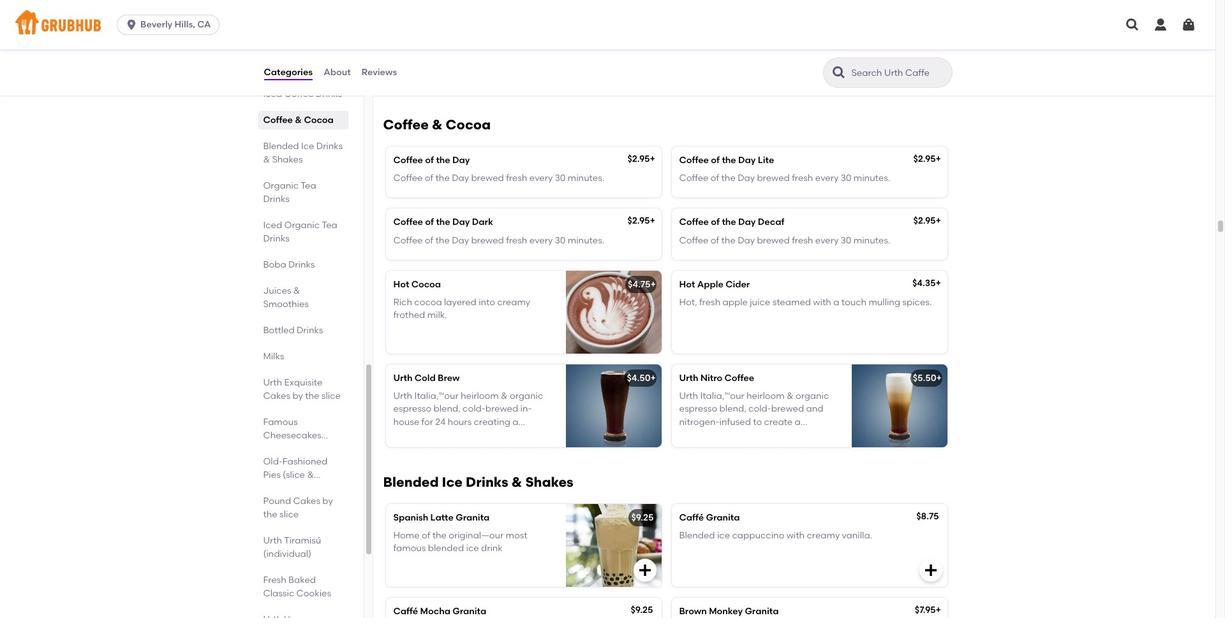 Task type: vqa. For each thing, say whether or not it's contained in the screenshot.
topmost Does El Pollo Loco deliver?
no



Task type: describe. For each thing, give the bounding box(es) containing it.
iced for iced coffee drinks
[[263, 89, 282, 100]]

old-
[[263, 457, 283, 468]]

the left dark
[[436, 217, 450, 228]]

hot,
[[679, 297, 697, 308]]

frothed
[[393, 310, 425, 321]]

1 horizontal spatial latte
[[477, 34, 500, 45]]

ice inside blended ice drinks & shakes
[[301, 141, 314, 152]]

creamy for layered
[[497, 297, 530, 308]]

fresh for coffee of the day
[[506, 173, 527, 184]]

& inside urth italia,™our heirloom & organic espresso blend, cold-brewed in- house for 24 hours creating a smooth, rich, chocolatey brew.
[[501, 391, 508, 402]]

the down the coffee of the day dark
[[436, 235, 450, 246]]

a left mulling on the right top of the page
[[833, 297, 839, 308]]

the inside famous cheesecakes (individual) old-fashioned pies (slice & individual) pound cakes by the slice
[[263, 510, 277, 521]]

bottled
[[263, 325, 295, 336]]

hot for hot apple cider
[[679, 279, 695, 290]]

urth for urth italia,™our heirloom & organic espresso blend, cold-brewed and nitrogen-infused to create a delicious creamy head of foam.
[[679, 391, 698, 402]]

fashioned
[[283, 457, 327, 468]]

espresso inside natural vanilla, a touch of honey, espresso & steamed milk.
[[537, 52, 575, 63]]

urth for urth nitro coffee
[[679, 373, 698, 384]]

by inside famous cheesecakes (individual) old-fashioned pies (slice & individual) pound cakes by the slice
[[322, 496, 333, 507]]

svg image for blended ice cappuccino with creamy vanilla.
[[923, 563, 938, 579]]

$4.50 +
[[627, 373, 656, 384]]

the left lite
[[722, 155, 736, 166]]

decaf
[[758, 217, 784, 228]]

fresh for coffee of the day decaf
[[792, 235, 813, 246]]

reviews button
[[361, 50, 398, 96]]

caffé mocha granita
[[393, 607, 486, 618]]

$4.35 +
[[912, 278, 941, 289]]

brewed for coffee of the day
[[471, 173, 504, 184]]

monkey
[[709, 607, 743, 618]]

vanilla
[[445, 34, 475, 45]]

creamy inside urth italia,™our heirloom & organic espresso blend, cold-brewed and nitrogen-infused to create a delicious creamy head of foam.
[[720, 430, 753, 441]]

in-
[[520, 404, 532, 415]]

30 for coffee of the day
[[555, 173, 566, 184]]

juices & smoothies
[[263, 286, 309, 310]]

beverly hills, ca
[[140, 19, 211, 30]]

hot apple cider
[[679, 279, 750, 290]]

smoothies
[[263, 299, 309, 310]]

baked
[[288, 576, 316, 586]]

0 vertical spatial $9.25
[[631, 513, 654, 524]]

slice inside famous cheesecakes (individual) old-fashioned pies (slice & individual) pound cakes by the slice
[[280, 510, 299, 521]]

the up the coffee of the day dark
[[436, 155, 450, 166]]

svg image inside main navigation navigation
[[1125, 17, 1140, 33]]

drinks right bottled at left
[[297, 325, 323, 336]]

1 horizontal spatial cocoa
[[411, 279, 441, 290]]

minutes. for coffee of the day dark
[[568, 235, 604, 246]]

drink
[[481, 544, 503, 555]]

apple
[[697, 279, 723, 290]]

spices.
[[902, 297, 932, 308]]

cider
[[726, 279, 750, 290]]

drinks right boba
[[288, 260, 315, 271]]

$7.95 +
[[915, 605, 941, 616]]

the inside 'home of the original—our most famous blended ice drink'
[[432, 531, 447, 542]]

pound
[[263, 496, 291, 507]]

blended
[[428, 544, 464, 555]]

beverly
[[140, 19, 172, 30]]

the left decaf
[[722, 217, 736, 228]]

famous
[[393, 544, 426, 555]]

infused
[[719, 417, 751, 428]]

urth italia,™our heirloom & organic espresso blend, cold-brewed in- house for 24 hours creating a smooth, rich, chocolatey brew.
[[393, 391, 543, 441]]

exquisite
[[284, 378, 323, 389]]

Search Urth Caffe search field
[[850, 67, 948, 79]]

famous
[[263, 417, 298, 428]]

layered
[[444, 297, 476, 308]]

of left lite
[[711, 155, 720, 166]]

0 horizontal spatial with
[[787, 531, 805, 542]]

milk. inside natural vanilla, a touch of honey, espresso & steamed milk.
[[434, 65, 454, 76]]

tiramisú
[[284, 536, 321, 547]]

1 horizontal spatial ice
[[442, 475, 463, 491]]

coffee of the day lite
[[679, 155, 774, 166]]

a inside urth italia,™our heirloom & organic espresso blend, cold-brewed and nitrogen-infused to create a delicious creamy head of foam.
[[795, 417, 801, 428]]

$2.95 + for coffee of the day lite
[[913, 154, 941, 164]]

lite
[[758, 155, 774, 166]]

(slice
[[283, 470, 305, 481]]

milks
[[263, 352, 284, 362]]

urth for urth exquisite cakes by the slice
[[263, 378, 282, 389]]

urth for urth cold brew
[[393, 373, 412, 384]]

spanish latte granita
[[393, 513, 490, 524]]

cakes inside urth exquisite cakes by the slice
[[263, 391, 290, 402]]

1 vertical spatial blended ice drinks & shakes
[[383, 475, 573, 491]]

of inside urth italia,™our heirloom & organic espresso blend, cold-brewed and nitrogen-infused to create a delicious creamy head of foam.
[[779, 430, 788, 441]]

$4.50
[[627, 373, 651, 384]]

honey,
[[507, 52, 535, 63]]

24
[[435, 417, 446, 428]]

cold
[[415, 373, 436, 384]]

of down coffee of the day decaf
[[711, 235, 719, 246]]

spanish latte granita image
[[566, 505, 661, 588]]

nitro
[[700, 373, 722, 384]]

drinks inside "organic tea drinks"
[[263, 194, 290, 205]]

original—our
[[449, 531, 504, 542]]

& inside urth italia,™our heirloom & organic espresso blend, cold-brewed and nitrogen-infused to create a delicious creamy head of foam.
[[787, 391, 794, 402]]

coffee of the day brewed fresh every 30 minutes. for coffee of the day dark
[[393, 235, 604, 246]]

ice inside 'home of the original—our most famous blended ice drink'
[[466, 544, 479, 555]]

iced for iced organic tea drinks
[[263, 220, 282, 231]]

& up coffee of the day
[[432, 117, 443, 133]]

granita for brown monkey granita
[[745, 607, 779, 618]]

$2.95 for coffee of the day lite
[[913, 154, 936, 164]]

juices
[[263, 286, 291, 297]]

0 vertical spatial blended ice drinks & shakes
[[263, 141, 343, 165]]

minutes. for coffee of the day lite
[[854, 173, 890, 184]]

brewed for coffee of the day dark
[[471, 235, 504, 246]]

mulling
[[869, 297, 900, 308]]

svg image for home of the original—our most famous blended ice drink
[[637, 563, 652, 579]]

boba drinks
[[263, 260, 315, 271]]

blended ice cappuccino with creamy vanilla.
[[679, 531, 872, 542]]

organic tea drinks
[[263, 181, 316, 205]]

brewed for coffee of the day lite
[[757, 173, 790, 184]]

organic for in-
[[510, 391, 543, 402]]

blend, for for
[[434, 404, 461, 415]]

1 vertical spatial $9.25
[[631, 605, 653, 616]]

hot, fresh apple juice steamed with a touch mulling spices.
[[679, 297, 932, 308]]

the down coffee of the day lite
[[721, 173, 736, 184]]

1 horizontal spatial touch
[[841, 297, 867, 308]]

1 vertical spatial blended
[[383, 475, 439, 491]]

urth nitro coffee image
[[852, 365, 947, 448]]

search icon image
[[831, 65, 846, 80]]

drinks down about
[[316, 89, 342, 100]]

tea inside iced organic tea drinks
[[322, 220, 337, 231]]

smooth,
[[393, 430, 428, 441]]

hills,
[[175, 19, 195, 30]]

foam.
[[790, 430, 815, 441]]

2 horizontal spatial blended
[[679, 531, 715, 542]]

individual)
[[263, 484, 308, 495]]

minutes. for coffee of the day
[[568, 173, 604, 184]]

$2.95 for coffee of the day
[[628, 154, 650, 164]]

for
[[422, 417, 433, 428]]

& inside juices & smoothies
[[293, 286, 300, 297]]

urth cold brew
[[393, 373, 460, 384]]

italia,™our for cold
[[414, 391, 459, 402]]

brew
[[438, 373, 460, 384]]

& down iced coffee drinks
[[295, 115, 302, 126]]

hot cocoa image
[[566, 271, 661, 354]]

milk. inside rich cocoa layered into creamy frothed milk.
[[427, 310, 447, 321]]

about
[[324, 67, 351, 78]]

famous cheesecakes (individual) old-fashioned pies (slice & individual) pound cakes by the slice
[[263, 417, 333, 521]]

2 horizontal spatial cocoa
[[446, 117, 491, 133]]

urth exquisite cakes by the slice
[[263, 378, 341, 402]]

(individual) for urth
[[263, 549, 311, 560]]

about button
[[323, 50, 351, 96]]

spanish
[[393, 513, 428, 524]]

espresso for urth nitro coffee
[[679, 404, 717, 415]]

a inside natural vanilla, a touch of honey, espresso & steamed milk.
[[461, 52, 467, 63]]

natural vanilla, a touch of honey, espresso & steamed milk.
[[393, 52, 584, 76]]

$7.95
[[915, 605, 936, 616]]

beverly hills, ca button
[[117, 15, 224, 35]]

of left decaf
[[711, 217, 720, 228]]

chocolatey
[[451, 430, 500, 441]]

drinks inside blended ice drinks & shakes
[[316, 141, 343, 152]]

organic inside "organic tea drinks"
[[263, 181, 299, 191]]



Task type: locate. For each thing, give the bounding box(es) containing it.
cold-
[[463, 404, 485, 415], [749, 404, 771, 415]]

honey
[[415, 34, 443, 45]]

drinks up boba
[[263, 234, 290, 244]]

1 vertical spatial shakes
[[525, 475, 573, 491]]

$5.50 +
[[913, 373, 942, 384]]

coffee of the day brewed fresh every 30 minutes. down lite
[[679, 173, 890, 184]]

blended down caffé granita
[[679, 531, 715, 542]]

classic
[[263, 589, 294, 600]]

urth italia,™our heirloom & organic espresso blend, cold-brewed and nitrogen-infused to create a delicious creamy head of foam.
[[679, 391, 829, 441]]

0 horizontal spatial italia,™our
[[414, 391, 459, 402]]

touch left mulling on the right top of the page
[[841, 297, 867, 308]]

0 horizontal spatial steamed
[[393, 65, 432, 76]]

shakes up "organic tea drinks"
[[272, 154, 303, 165]]

0 horizontal spatial svg image
[[637, 563, 652, 579]]

0 vertical spatial ice
[[301, 141, 314, 152]]

2 vertical spatial iced
[[263, 220, 282, 231]]

fresh
[[263, 576, 286, 586]]

espresso up the house
[[393, 404, 431, 415]]

coffee of the day decaf
[[679, 217, 784, 228]]

italia,™our down urth cold brew
[[414, 391, 459, 402]]

categories
[[264, 67, 313, 78]]

italia,™our inside urth italia,™our heirloom & organic espresso blend, cold-brewed and nitrogen-infused to create a delicious creamy head of foam.
[[700, 391, 744, 402]]

$2.95 + for coffee of the day
[[628, 154, 655, 164]]

1 horizontal spatial svg image
[[923, 563, 938, 579]]

blended
[[263, 141, 299, 152], [383, 475, 439, 491], [679, 531, 715, 542]]

of up the coffee of the day dark
[[425, 155, 434, 166]]

to
[[753, 417, 762, 428]]

1 horizontal spatial cakes
[[293, 496, 320, 507]]

1 horizontal spatial creamy
[[720, 430, 753, 441]]

caffé for caffé mocha granita
[[393, 607, 418, 618]]

blended ice drinks & shakes up "organic tea drinks"
[[263, 141, 343, 165]]

0 vertical spatial milk.
[[434, 65, 454, 76]]

1 horizontal spatial blended ice drinks & shakes
[[383, 475, 573, 491]]

by
[[292, 391, 303, 402], [322, 496, 333, 507]]

coffee of the day brewed fresh every 30 minutes. for coffee of the day
[[393, 173, 604, 184]]

minutes. for coffee of the day decaf
[[854, 235, 890, 246]]

(individual) for famous
[[263, 444, 311, 455]]

urth up the house
[[393, 391, 412, 402]]

every
[[529, 173, 553, 184], [815, 173, 839, 184], [529, 235, 553, 246], [815, 235, 839, 246]]

1 hot from the left
[[393, 279, 409, 290]]

of left dark
[[425, 217, 434, 228]]

rich,
[[430, 430, 449, 441]]

$2.95
[[628, 154, 650, 164], [913, 154, 936, 164], [628, 216, 650, 227], [913, 216, 936, 227]]

of down coffee of the day lite
[[711, 173, 719, 184]]

creamy right "into"
[[497, 297, 530, 308]]

0 horizontal spatial cakes
[[263, 391, 290, 402]]

house
[[393, 417, 419, 428]]

2 horizontal spatial espresso
[[679, 404, 717, 415]]

every for coffee of the day decaf
[[815, 235, 839, 246]]

drinks down chocolatey
[[466, 475, 508, 491]]

svg image inside beverly hills, ca button
[[125, 19, 138, 31]]

organic up the and at the right
[[796, 391, 829, 402]]

pies
[[263, 470, 281, 481]]

$4.35
[[912, 278, 936, 289]]

ice
[[717, 531, 730, 542], [466, 544, 479, 555]]

espresso up nitrogen-
[[679, 404, 717, 415]]

mocha
[[420, 607, 450, 618]]

steamed right the "juice"
[[772, 297, 811, 308]]

italia,™our down urth nitro coffee
[[700, 391, 744, 402]]

urth
[[393, 373, 412, 384], [679, 373, 698, 384], [263, 378, 282, 389], [393, 391, 412, 402], [679, 391, 698, 402], [263, 536, 282, 547]]

granita for caffé mocha granita
[[453, 607, 486, 618]]

0 horizontal spatial espresso
[[393, 404, 431, 415]]

coffee of the day brewed fresh every 30 minutes. for coffee of the day lite
[[679, 173, 890, 184]]

1 horizontal spatial with
[[813, 297, 831, 308]]

iced up natural
[[393, 34, 413, 45]]

espresso inside urth italia,™our heirloom & organic espresso blend, cold-brewed in- house for 24 hours creating a smooth, rich, chocolatey brew.
[[393, 404, 431, 415]]

(individual) inside urth tiramisú (individual)
[[263, 549, 311, 560]]

1 horizontal spatial by
[[322, 496, 333, 507]]

ice down caffé granita
[[717, 531, 730, 542]]

espresso for urth cold brew
[[393, 404, 431, 415]]

1 horizontal spatial steamed
[[772, 297, 811, 308]]

iced inside iced organic tea drinks
[[263, 220, 282, 231]]

home of the original—our most famous blended ice drink
[[393, 531, 527, 555]]

latte up 'home of the original—our most famous blended ice drink'
[[430, 513, 454, 524]]

cocoa
[[414, 297, 442, 308]]

& inside blended ice drinks & shakes
[[263, 154, 270, 165]]

a inside urth italia,™our heirloom & organic espresso blend, cold-brewed in- house for 24 hours creating a smooth, rich, chocolatey brew.
[[512, 417, 518, 428]]

1 organic from the left
[[510, 391, 543, 402]]

urth inside urth tiramisú (individual)
[[263, 536, 282, 547]]

coffee of the day brewed fresh every 30 minutes. down decaf
[[679, 235, 890, 246]]

0 vertical spatial organic
[[263, 181, 299, 191]]

0 horizontal spatial blended ice drinks & shakes
[[263, 141, 343, 165]]

1 vertical spatial creamy
[[720, 430, 753, 441]]

(individual) down cheesecakes at the left bottom of page
[[263, 444, 311, 455]]

a up foam.
[[795, 417, 801, 428]]

1 vertical spatial tea
[[322, 220, 337, 231]]

touch down vanilla
[[469, 52, 494, 63]]

every for coffee of the day lite
[[815, 173, 839, 184]]

0 horizontal spatial hot
[[393, 279, 409, 290]]

0 vertical spatial shakes
[[272, 154, 303, 165]]

with right cappuccino
[[787, 531, 805, 542]]

creamy left vanilla.
[[807, 531, 840, 542]]

fresh baked classic cookies
[[263, 576, 331, 600]]

$2.95 for coffee of the day dark
[[628, 216, 650, 227]]

creating
[[474, 417, 510, 428]]

1 horizontal spatial heirloom
[[747, 391, 785, 402]]

0 vertical spatial slice
[[321, 391, 341, 402]]

cocoa
[[304, 115, 334, 126], [446, 117, 491, 133], [411, 279, 441, 290]]

coffee
[[284, 89, 314, 100], [263, 115, 293, 126], [383, 117, 429, 133], [393, 155, 423, 166], [679, 155, 709, 166], [393, 173, 423, 184], [679, 173, 709, 184], [393, 217, 423, 228], [679, 217, 709, 228], [393, 235, 423, 246], [679, 235, 709, 246], [725, 373, 754, 384]]

espresso
[[537, 52, 575, 63], [393, 404, 431, 415], [679, 404, 717, 415]]

hot up rich
[[393, 279, 409, 290]]

brown
[[679, 607, 707, 618]]

brewed down lite
[[757, 173, 790, 184]]

iced organic tea drinks
[[263, 220, 337, 244]]

0 horizontal spatial shakes
[[272, 154, 303, 165]]

2 italia,™our from the left
[[700, 391, 744, 402]]

$7.50
[[631, 33, 653, 44]]

cakes inside famous cheesecakes (individual) old-fashioned pies (slice & individual) pound cakes by the slice
[[293, 496, 320, 507]]

urth left nitro
[[679, 373, 698, 384]]

0 horizontal spatial ice
[[301, 141, 314, 152]]

0 vertical spatial ice
[[717, 531, 730, 542]]

drinks inside iced organic tea drinks
[[263, 234, 290, 244]]

svg image
[[1153, 17, 1168, 33], [1181, 17, 1196, 33], [125, 19, 138, 31]]

1 vertical spatial iced
[[263, 89, 282, 100]]

1 horizontal spatial cold-
[[749, 404, 771, 415]]

1 horizontal spatial italia,™our
[[700, 391, 744, 402]]

a down vanilla
[[461, 52, 467, 63]]

0 horizontal spatial by
[[292, 391, 303, 402]]

urth for urth tiramisú (individual)
[[263, 536, 282, 547]]

0 horizontal spatial touch
[[469, 52, 494, 63]]

every for coffee of the day dark
[[529, 235, 553, 246]]

& inside famous cheesecakes (individual) old-fashioned pies (slice & individual) pound cakes by the slice
[[307, 470, 314, 481]]

milk. down vanilla,
[[434, 65, 454, 76]]

vanilla.
[[842, 531, 872, 542]]

1 italia,™our from the left
[[414, 391, 459, 402]]

2 (individual) from the top
[[263, 549, 311, 560]]

organic up in-
[[510, 391, 543, 402]]

main navigation navigation
[[0, 0, 1216, 50]]

brewed inside urth italia,™our heirloom & organic espresso blend, cold-brewed in- house for 24 hours creating a smooth, rich, chocolatey brew.
[[485, 404, 518, 415]]

into
[[479, 297, 495, 308]]

apple
[[723, 297, 748, 308]]

the down pound
[[263, 510, 277, 521]]

1 horizontal spatial blended
[[383, 475, 439, 491]]

ice down original—our
[[466, 544, 479, 555]]

urth cold brew image
[[566, 365, 661, 448]]

the inside urth exquisite cakes by the slice
[[305, 391, 319, 402]]

& up "organic tea drinks"
[[263, 154, 270, 165]]

blend, up "24"
[[434, 404, 461, 415]]

0 horizontal spatial coffee & cocoa
[[263, 115, 334, 126]]

0 horizontal spatial latte
[[430, 513, 454, 524]]

iced
[[393, 34, 413, 45], [263, 89, 282, 100], [263, 220, 282, 231]]

milk. down cocoa
[[427, 310, 447, 321]]

shakes inside blended ice drinks & shakes
[[272, 154, 303, 165]]

2 horizontal spatial svg image
[[1181, 17, 1196, 33]]

svg image
[[1125, 17, 1140, 33], [637, 563, 652, 579], [923, 563, 938, 579]]

a up brew.
[[512, 417, 518, 428]]

2 heirloom from the left
[[747, 391, 785, 402]]

2 organic from the left
[[796, 391, 829, 402]]

cold- for create
[[749, 404, 771, 415]]

blend, inside urth italia,™our heirloom & organic espresso blend, cold-brewed in- house for 24 hours creating a smooth, rich, chocolatey brew.
[[434, 404, 461, 415]]

brewed for coffee of the day decaf
[[757, 235, 790, 246]]

1 blend, from the left
[[434, 404, 461, 415]]

blend, for infused
[[719, 404, 746, 415]]

urth inside urth italia,™our heirloom & organic espresso blend, cold-brewed in- house for 24 hours creating a smooth, rich, chocolatey brew.
[[393, 391, 412, 402]]

the down exquisite
[[305, 391, 319, 402]]

0 vertical spatial iced
[[393, 34, 413, 45]]

fresh for coffee of the day lite
[[792, 173, 813, 184]]

coffee of the day brewed fresh every 30 minutes. for coffee of the day decaf
[[679, 235, 890, 246]]

of left honey, at top
[[496, 52, 505, 63]]

the down coffee of the day decaf
[[721, 235, 736, 246]]

1 vertical spatial latte
[[430, 513, 454, 524]]

slice inside urth exquisite cakes by the slice
[[321, 391, 341, 402]]

0 horizontal spatial slice
[[280, 510, 299, 521]]

of down coffee of the day
[[425, 173, 433, 184]]

coffee of the day dark
[[393, 217, 493, 228]]

organic inside iced organic tea drinks
[[284, 220, 320, 231]]

blend, up infused
[[719, 404, 746, 415]]

head
[[755, 430, 777, 441]]

shakes
[[272, 154, 303, 165], [525, 475, 573, 491]]

& inside natural vanilla, a touch of honey, espresso & steamed milk.
[[578, 52, 584, 63]]

brewed up creating
[[485, 404, 518, 415]]

urth down milks
[[263, 378, 282, 389]]

brewed up "create"
[[771, 404, 804, 415]]

delicious
[[679, 430, 717, 441]]

(individual)
[[263, 444, 311, 455], [263, 549, 311, 560]]

coffee of the day brewed fresh every 30 minutes. up dark
[[393, 173, 604, 184]]

1 vertical spatial ice
[[442, 475, 463, 491]]

0 vertical spatial caffé
[[679, 513, 704, 524]]

caffé for caffé granita
[[679, 513, 704, 524]]

creamy for cappuccino
[[807, 531, 840, 542]]

+
[[650, 154, 655, 164], [936, 154, 941, 164], [650, 216, 655, 227], [936, 216, 941, 227], [936, 278, 941, 289], [651, 279, 656, 290], [651, 373, 656, 384], [936, 373, 942, 384], [936, 605, 941, 616]]

0 horizontal spatial tea
[[301, 181, 316, 191]]

cheesecakes
[[263, 431, 321, 442]]

2 cold- from the left
[[749, 404, 771, 415]]

hot for hot cocoa
[[393, 279, 409, 290]]

0 vertical spatial touch
[[469, 52, 494, 63]]

heirloom for urth cold brew
[[461, 391, 499, 402]]

0 horizontal spatial blend,
[[434, 404, 461, 415]]

1 horizontal spatial hot
[[679, 279, 695, 290]]

coffee & cocoa up coffee of the day
[[383, 117, 491, 133]]

of inside 'home of the original—our most famous blended ice drink'
[[422, 531, 430, 542]]

2 vertical spatial blended
[[679, 531, 715, 542]]

& up creating
[[501, 391, 508, 402]]

& up "create"
[[787, 391, 794, 402]]

the up blended
[[432, 531, 447, 542]]

with right the "juice"
[[813, 297, 831, 308]]

1 vertical spatial touch
[[841, 297, 867, 308]]

0 vertical spatial tea
[[301, 181, 316, 191]]

2 blend, from the left
[[719, 404, 746, 415]]

day
[[452, 155, 470, 166], [738, 155, 756, 166], [452, 173, 469, 184], [738, 173, 755, 184], [452, 217, 470, 228], [738, 217, 756, 228], [452, 235, 469, 246], [738, 235, 755, 246]]

caffé
[[679, 513, 704, 524], [393, 607, 418, 618]]

vanilla,
[[428, 52, 459, 63]]

0 vertical spatial latte
[[477, 34, 500, 45]]

$2.95 for coffee of the day decaf
[[913, 216, 936, 227]]

urth inside urth exquisite cakes by the slice
[[263, 378, 282, 389]]

1 horizontal spatial shakes
[[525, 475, 573, 491]]

0 horizontal spatial cocoa
[[304, 115, 334, 126]]

0 vertical spatial (individual)
[[263, 444, 311, 455]]

cold- up hours
[[463, 404, 485, 415]]

1 horizontal spatial espresso
[[537, 52, 575, 63]]

by down exquisite
[[292, 391, 303, 402]]

steamed inside natural vanilla, a touch of honey, espresso & steamed milk.
[[393, 65, 432, 76]]

ca
[[197, 19, 211, 30]]

cakes up the famous
[[263, 391, 290, 402]]

iced honey vanilla latte
[[393, 34, 500, 45]]

cold- inside urth italia,™our heirloom & organic espresso blend, cold-brewed and nitrogen-infused to create a delicious creamy head of foam.
[[749, 404, 771, 415]]

heirloom inside urth italia,™our heirloom & organic espresso blend, cold-brewed and nitrogen-infused to create a delicious creamy head of foam.
[[747, 391, 785, 402]]

granita right monkey
[[745, 607, 779, 618]]

iced for iced honey vanilla latte
[[393, 34, 413, 45]]

0 vertical spatial creamy
[[497, 297, 530, 308]]

1 heirloom from the left
[[461, 391, 499, 402]]

cold- up to
[[749, 404, 771, 415]]

0 vertical spatial blended
[[263, 141, 299, 152]]

iced down categories
[[263, 89, 282, 100]]

the down coffee of the day
[[436, 173, 450, 184]]

cold- for hours
[[463, 404, 485, 415]]

1 vertical spatial ice
[[466, 544, 479, 555]]

30 for coffee of the day decaf
[[841, 235, 851, 246]]

blend, inside urth italia,™our heirloom & organic espresso blend, cold-brewed and nitrogen-infused to create a delicious creamy head of foam.
[[719, 404, 746, 415]]

heirloom up creating
[[461, 391, 499, 402]]

hot cocoa
[[393, 279, 441, 290]]

0 horizontal spatial organic
[[510, 391, 543, 402]]

2 horizontal spatial svg image
[[1125, 17, 1140, 33]]

(individual) inside famous cheesecakes (individual) old-fashioned pies (slice & individual) pound cakes by the slice
[[263, 444, 311, 455]]

urth for urth italia,™our heirloom & organic espresso blend, cold-brewed in- house for 24 hours creating a smooth, rich, chocolatey brew.
[[393, 391, 412, 402]]

slice down pound
[[280, 510, 299, 521]]

cocoa down iced coffee drinks
[[304, 115, 334, 126]]

hot up hot,
[[679, 279, 695, 290]]

of down the coffee of the day dark
[[425, 235, 433, 246]]

1 vertical spatial organic
[[284, 220, 320, 231]]

cold- inside urth italia,™our heirloom & organic espresso blend, cold-brewed in- house for 24 hours creating a smooth, rich, chocolatey brew.
[[463, 404, 485, 415]]

2 vertical spatial creamy
[[807, 531, 840, 542]]

organic inside urth italia,™our heirloom & organic espresso blend, cold-brewed in- house for 24 hours creating a smooth, rich, chocolatey brew.
[[510, 391, 543, 402]]

1 horizontal spatial blend,
[[719, 404, 746, 415]]

cocoa up cocoa
[[411, 279, 441, 290]]

0 horizontal spatial heirloom
[[461, 391, 499, 402]]

iced down "organic tea drinks"
[[263, 220, 282, 231]]

cookies
[[296, 589, 331, 600]]

1 vertical spatial slice
[[280, 510, 299, 521]]

juice
[[750, 297, 770, 308]]

espresso right honey, at top
[[537, 52, 575, 63]]

ice up spanish latte granita
[[442, 475, 463, 491]]

brown monkey granita
[[679, 607, 779, 618]]

urth inside urth italia,™our heirloom & organic espresso blend, cold-brewed and nitrogen-infused to create a delicious creamy head of foam.
[[679, 391, 698, 402]]

granita up cappuccino
[[706, 513, 740, 524]]

& down brew.
[[512, 475, 522, 491]]

blended up "organic tea drinks"
[[263, 141, 299, 152]]

1 vertical spatial (individual)
[[263, 549, 311, 560]]

1 horizontal spatial coffee & cocoa
[[383, 117, 491, 133]]

drinks down iced coffee drinks
[[316, 141, 343, 152]]

tea
[[301, 181, 316, 191], [322, 220, 337, 231]]

cakes
[[263, 391, 290, 402], [293, 496, 320, 507]]

1 horizontal spatial svg image
[[1153, 17, 1168, 33]]

& down fashioned
[[307, 470, 314, 481]]

brewed down dark
[[471, 235, 504, 246]]

by inside urth exquisite cakes by the slice
[[292, 391, 303, 402]]

creamy inside rich cocoa layered into creamy frothed milk.
[[497, 297, 530, 308]]

the
[[436, 155, 450, 166], [722, 155, 736, 166], [436, 173, 450, 184], [721, 173, 736, 184], [436, 217, 450, 228], [722, 217, 736, 228], [436, 235, 450, 246], [721, 235, 736, 246], [305, 391, 319, 402], [263, 510, 277, 521], [432, 531, 447, 542]]

latte
[[477, 34, 500, 45], [430, 513, 454, 524]]

& up smoothies
[[293, 286, 300, 297]]

$4.75 +
[[628, 279, 656, 290]]

organic up iced organic tea drinks at top left
[[263, 181, 299, 191]]

0 horizontal spatial ice
[[466, 544, 479, 555]]

dark
[[472, 217, 493, 228]]

drinks
[[316, 89, 342, 100], [316, 141, 343, 152], [263, 194, 290, 205], [263, 234, 290, 244], [288, 260, 315, 271], [297, 325, 323, 336], [466, 475, 508, 491]]

of
[[496, 52, 505, 63], [425, 155, 434, 166], [711, 155, 720, 166], [425, 173, 433, 184], [711, 173, 719, 184], [425, 217, 434, 228], [711, 217, 720, 228], [425, 235, 433, 246], [711, 235, 719, 246], [779, 430, 788, 441], [422, 531, 430, 542]]

1 horizontal spatial organic
[[796, 391, 829, 402]]

most
[[506, 531, 527, 542]]

urth left tiramisú
[[263, 536, 282, 547]]

1 vertical spatial caffé
[[393, 607, 418, 618]]

coffee of the day
[[393, 155, 470, 166]]

creamy
[[497, 297, 530, 308], [720, 430, 753, 441], [807, 531, 840, 542]]

italia,™our for nitro
[[700, 391, 744, 402]]

30 for coffee of the day dark
[[555, 235, 566, 246]]

0 vertical spatial with
[[813, 297, 831, 308]]

& down main navigation navigation
[[578, 52, 584, 63]]

heirloom up to
[[747, 391, 785, 402]]

0 horizontal spatial svg image
[[125, 19, 138, 31]]

reviews
[[362, 67, 397, 78]]

nitrogen-
[[679, 417, 719, 428]]

organic down "organic tea drinks"
[[284, 220, 320, 231]]

tea inside "organic tea drinks"
[[301, 181, 316, 191]]

heirloom inside urth italia,™our heirloom & organic espresso blend, cold-brewed in- house for 24 hours creating a smooth, rich, chocolatey brew.
[[461, 391, 499, 402]]

fresh for coffee of the day dark
[[506, 235, 527, 246]]

of down "create"
[[779, 430, 788, 441]]

rich
[[393, 297, 412, 308]]

1 horizontal spatial caffé
[[679, 513, 704, 524]]

rich cocoa layered into creamy frothed milk.
[[393, 297, 530, 321]]

$2.95 + for coffee of the day decaf
[[913, 216, 941, 227]]

1 (individual) from the top
[[263, 444, 311, 455]]

1 vertical spatial with
[[787, 531, 805, 542]]

organic for and
[[796, 391, 829, 402]]

by down fashioned
[[322, 496, 333, 507]]

boba
[[263, 260, 286, 271]]

1 horizontal spatial ice
[[717, 531, 730, 542]]

coffee of the day brewed fresh every 30 minutes. down dark
[[393, 235, 604, 246]]

shakes down brew.
[[525, 475, 573, 491]]

blended up spanish
[[383, 475, 439, 491]]

granita right mocha
[[453, 607, 486, 618]]

ice
[[301, 141, 314, 152], [442, 475, 463, 491]]

brewed inside urth italia,™our heirloom & organic espresso blend, cold-brewed and nitrogen-infused to create a delicious creamy head of foam.
[[771, 404, 804, 415]]

1 vertical spatial cakes
[[293, 496, 320, 507]]

30 for coffee of the day lite
[[841, 173, 851, 184]]

0 vertical spatial by
[[292, 391, 303, 402]]

heirloom for urth nitro coffee
[[747, 391, 785, 402]]

1 vertical spatial by
[[322, 496, 333, 507]]

granita for spanish latte granita
[[456, 513, 490, 524]]

urth nitro coffee
[[679, 373, 754, 384]]

caffé granita
[[679, 513, 740, 524]]

0 horizontal spatial blended
[[263, 141, 299, 152]]

0 vertical spatial cakes
[[263, 391, 290, 402]]

2 hot from the left
[[679, 279, 695, 290]]

touch inside natural vanilla, a touch of honey, espresso & steamed milk.
[[469, 52, 494, 63]]

1 horizontal spatial slice
[[321, 391, 341, 402]]

1 vertical spatial steamed
[[772, 297, 811, 308]]

natural
[[393, 52, 426, 63]]

organic inside urth italia,™our heirloom & organic espresso blend, cold-brewed and nitrogen-infused to create a delicious creamy head of foam.
[[796, 391, 829, 402]]

0 horizontal spatial caffé
[[393, 607, 418, 618]]

0 horizontal spatial creamy
[[497, 297, 530, 308]]

espresso inside urth italia,™our heirloom & organic espresso blend, cold-brewed and nitrogen-infused to create a delicious creamy head of foam.
[[679, 404, 717, 415]]

brewed down decaf
[[757, 235, 790, 246]]

home
[[393, 531, 420, 542]]

of inside natural vanilla, a touch of honey, espresso & steamed milk.
[[496, 52, 505, 63]]

1 horizontal spatial tea
[[322, 220, 337, 231]]

2 horizontal spatial creamy
[[807, 531, 840, 542]]

1 cold- from the left
[[463, 404, 485, 415]]

italia,™our inside urth italia,™our heirloom & organic espresso blend, cold-brewed in- house for 24 hours creating a smooth, rich, chocolatey brew.
[[414, 391, 459, 402]]

with
[[813, 297, 831, 308], [787, 531, 805, 542]]

0 horizontal spatial cold-
[[463, 404, 485, 415]]

$2.95 + for coffee of the day dark
[[628, 216, 655, 227]]

every for coffee of the day
[[529, 173, 553, 184]]

latte up natural vanilla, a touch of honey, espresso & steamed milk.
[[477, 34, 500, 45]]

ice up "organic tea drinks"
[[301, 141, 314, 152]]

1 vertical spatial milk.
[[427, 310, 447, 321]]



